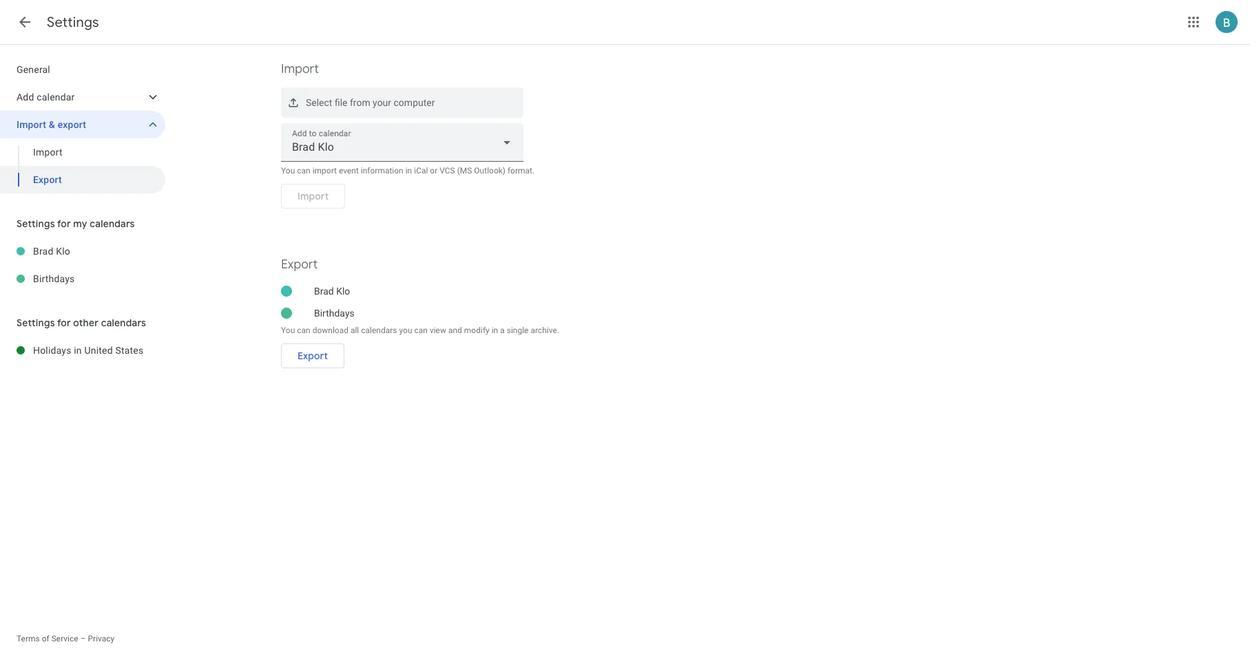 Task type: describe. For each thing, give the bounding box(es) containing it.
select
[[306, 97, 332, 108]]

import inside tree item
[[17, 119, 46, 130]]

service
[[51, 635, 78, 644]]

file
[[335, 97, 348, 108]]

my
[[73, 218, 87, 230]]

your
[[373, 97, 391, 108]]

terms of service link
[[17, 635, 78, 644]]

add
[[17, 92, 34, 103]]

1 vertical spatial brad klo
[[314, 286, 350, 297]]

outlook)
[[474, 166, 506, 176]]

2 horizontal spatial in
[[492, 326, 498, 336]]

can for import
[[297, 166, 311, 176]]

2 vertical spatial import
[[33, 147, 63, 158]]

terms of service – privacy
[[17, 635, 115, 644]]

for for my
[[57, 218, 71, 230]]

information
[[361, 166, 404, 176]]

select file from your computer
[[306, 97, 435, 108]]

birthdays inside 'tree item'
[[33, 274, 75, 285]]

calendar
[[37, 92, 75, 103]]

calendars for settings for my calendars
[[90, 218, 135, 230]]

select file from your computer button
[[281, 88, 524, 118]]

brad klo tree item
[[0, 238, 165, 265]]

archive.
[[531, 326, 559, 336]]

1 vertical spatial birthdays
[[314, 308, 355, 319]]

klo inside brad klo tree item
[[56, 246, 70, 257]]

birthdays tree item
[[0, 265, 165, 293]]

–
[[80, 635, 86, 644]]

states
[[115, 345, 144, 356]]

you for export
[[281, 326, 295, 336]]

holidays
[[33, 345, 71, 356]]

settings for other calendars
[[17, 317, 146, 329]]

holidays in united states
[[33, 345, 144, 356]]

in inside tree item
[[74, 345, 82, 356]]

can right you
[[414, 326, 428, 336]]

export for export
[[298, 350, 328, 362]]

(ms
[[457, 166, 472, 176]]

single
[[507, 326, 529, 336]]

privacy link
[[88, 635, 115, 644]]

you for import
[[281, 166, 295, 176]]

holidays in united states link
[[33, 337, 165, 365]]

brad klo inside tree item
[[33, 246, 70, 257]]

can for export
[[297, 326, 311, 336]]

view
[[430, 326, 446, 336]]

you can download all calendars you can view and modify in a single archive.
[[281, 326, 559, 336]]

import & export tree item
[[0, 111, 165, 138]]

group containing import
[[0, 138, 165, 194]]

ical
[[414, 166, 428, 176]]



Task type: locate. For each thing, give the bounding box(es) containing it.
1 horizontal spatial brad klo
[[314, 286, 350, 297]]

brad klo
[[33, 246, 70, 257], [314, 286, 350, 297]]

birthdays down brad klo tree item at the left of page
[[33, 274, 75, 285]]

brad inside tree item
[[33, 246, 53, 257]]

calendars right the my
[[90, 218, 135, 230]]

import & export
[[17, 119, 86, 130]]

1 vertical spatial for
[[57, 317, 71, 329]]

settings heading
[[47, 14, 99, 31]]

settings for my calendars
[[17, 218, 135, 230]]

export inside group
[[33, 174, 62, 185]]

united
[[84, 345, 113, 356]]

klo
[[56, 246, 70, 257], [336, 286, 350, 297]]

1 horizontal spatial klo
[[336, 286, 350, 297]]

0 horizontal spatial brad klo
[[33, 246, 70, 257]]

general
[[17, 64, 50, 75]]

import up 'select'
[[281, 61, 319, 77]]

2 vertical spatial export
[[298, 350, 328, 362]]

settings for settings for other calendars
[[17, 317, 55, 329]]

for for other
[[57, 317, 71, 329]]

in left united
[[74, 345, 82, 356]]

from
[[350, 97, 370, 108]]

birthdays
[[33, 274, 75, 285], [314, 308, 355, 319]]

import left &
[[17, 119, 46, 130]]

1 vertical spatial import
[[17, 119, 46, 130]]

birthdays up download on the bottom left of page
[[314, 308, 355, 319]]

import
[[281, 61, 319, 77], [17, 119, 46, 130], [33, 147, 63, 158]]

0 vertical spatial brad
[[33, 246, 53, 257]]

1 vertical spatial you
[[281, 326, 295, 336]]

0 vertical spatial in
[[406, 166, 412, 176]]

1 horizontal spatial birthdays
[[314, 308, 355, 319]]

privacy
[[88, 635, 115, 644]]

settings right go back 'icon'
[[47, 14, 99, 31]]

brad
[[33, 246, 53, 257], [314, 286, 334, 297]]

1 you from the top
[[281, 166, 295, 176]]

klo down the settings for my calendars
[[56, 246, 70, 257]]

download
[[313, 326, 349, 336]]

export
[[58, 119, 86, 130]]

import down 'import & export'
[[33, 147, 63, 158]]

a
[[500, 326, 505, 336]]

you can import event information in ical or vcs (ms outlook) format.
[[281, 166, 535, 176]]

settings up holidays
[[17, 317, 55, 329]]

2 for from the top
[[57, 317, 71, 329]]

0 vertical spatial birthdays
[[33, 274, 75, 285]]

modify
[[464, 326, 490, 336]]

tree containing general
[[0, 56, 165, 194]]

other
[[73, 317, 99, 329]]

0 horizontal spatial brad
[[33, 246, 53, 257]]

birthdays link
[[33, 265, 165, 293]]

export for general
[[33, 174, 62, 185]]

holidays in united states tree item
[[0, 337, 165, 365]]

0 vertical spatial export
[[33, 174, 62, 185]]

of
[[42, 635, 49, 644]]

you left download on the bottom left of page
[[281, 326, 295, 336]]

0 horizontal spatial klo
[[56, 246, 70, 257]]

terms
[[17, 635, 40, 644]]

in
[[406, 166, 412, 176], [492, 326, 498, 336], [74, 345, 82, 356]]

1 for from the top
[[57, 218, 71, 230]]

2 vertical spatial in
[[74, 345, 82, 356]]

for left other
[[57, 317, 71, 329]]

calendars
[[90, 218, 135, 230], [101, 317, 146, 329], [361, 326, 397, 336]]

1 vertical spatial klo
[[336, 286, 350, 297]]

export
[[33, 174, 62, 185], [281, 257, 318, 273], [298, 350, 328, 362]]

import
[[313, 166, 337, 176]]

1 horizontal spatial in
[[406, 166, 412, 176]]

2 you from the top
[[281, 326, 295, 336]]

tree
[[0, 56, 165, 194]]

settings left the my
[[17, 218, 55, 230]]

2 vertical spatial settings
[[17, 317, 55, 329]]

add calendar
[[17, 92, 75, 103]]

brad klo up download on the bottom left of page
[[314, 286, 350, 297]]

format.
[[508, 166, 535, 176]]

settings for my calendars tree
[[0, 238, 165, 293]]

klo up download on the bottom left of page
[[336, 286, 350, 297]]

0 vertical spatial klo
[[56, 246, 70, 257]]

settings
[[47, 14, 99, 31], [17, 218, 55, 230], [17, 317, 55, 329]]

&
[[49, 119, 55, 130]]

can left import
[[297, 166, 311, 176]]

1 vertical spatial export
[[281, 257, 318, 273]]

or
[[430, 166, 438, 176]]

can left download on the bottom left of page
[[297, 326, 311, 336]]

1 horizontal spatial brad
[[314, 286, 334, 297]]

calendars right 'all'
[[361, 326, 397, 336]]

0 vertical spatial you
[[281, 166, 295, 176]]

0 horizontal spatial birthdays
[[33, 274, 75, 285]]

0 vertical spatial brad klo
[[33, 246, 70, 257]]

for left the my
[[57, 218, 71, 230]]

1 vertical spatial settings
[[17, 218, 55, 230]]

can
[[297, 166, 311, 176], [297, 326, 311, 336], [414, 326, 428, 336]]

you
[[399, 326, 412, 336]]

you
[[281, 166, 295, 176], [281, 326, 295, 336]]

vcs
[[440, 166, 455, 176]]

0 vertical spatial import
[[281, 61, 319, 77]]

1 vertical spatial in
[[492, 326, 498, 336]]

all
[[351, 326, 359, 336]]

and
[[449, 326, 462, 336]]

you left import
[[281, 166, 295, 176]]

0 horizontal spatial in
[[74, 345, 82, 356]]

calendars up states
[[101, 317, 146, 329]]

in left ical
[[406, 166, 412, 176]]

settings for settings for my calendars
[[17, 218, 55, 230]]

settings for settings
[[47, 14, 99, 31]]

None field
[[281, 123, 524, 162]]

calendars for settings for other calendars
[[101, 317, 146, 329]]

0 vertical spatial for
[[57, 218, 71, 230]]

1 vertical spatial brad
[[314, 286, 334, 297]]

go back image
[[17, 14, 33, 30]]

in left a on the bottom of the page
[[492, 326, 498, 336]]

brad klo down the settings for my calendars
[[33, 246, 70, 257]]

for
[[57, 218, 71, 230], [57, 317, 71, 329]]

event
[[339, 166, 359, 176]]

brad up download on the bottom left of page
[[314, 286, 334, 297]]

group
[[0, 138, 165, 194]]

0 vertical spatial settings
[[47, 14, 99, 31]]

computer
[[394, 97, 435, 108]]

brad down the settings for my calendars
[[33, 246, 53, 257]]



Task type: vqa. For each thing, say whether or not it's contained in the screenshot.
calendar
yes



